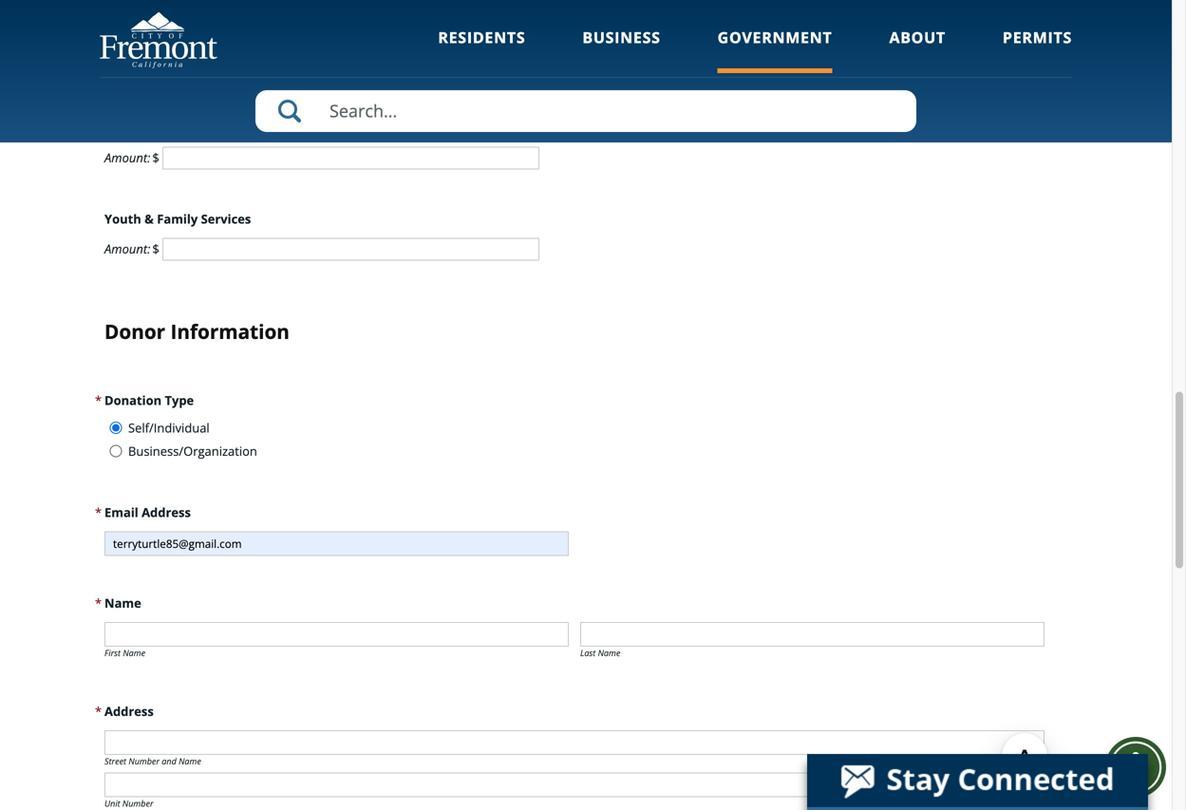 Task type: describe. For each thing, give the bounding box(es) containing it.
business
[[583, 27, 661, 48]]

Unit Number text field
[[105, 773, 1045, 797]]

residents link
[[438, 27, 526, 73]]

* for * email address
[[95, 504, 102, 521]]

youth & family services
[[105, 210, 251, 228]]

name for first name
[[123, 647, 145, 659]]

permits link
[[1003, 27, 1073, 73]]

amount: for mobility
[[105, 149, 150, 166]]

business/organization
[[128, 443, 257, 460]]

Self/Individual radio
[[105, 422, 127, 434]]

transportation
[[171, 119, 264, 136]]

name group
[[105, 622, 1056, 665]]

First Name text field
[[105, 622, 569, 647]]

mobility
[[105, 119, 155, 136]]

0 vertical spatial address
[[142, 504, 191, 521]]

amount: $ for homeless
[[105, 58, 163, 75]]

family
[[157, 210, 198, 228]]

type
[[165, 392, 194, 409]]

amount: number field for services
[[163, 238, 540, 261]]

* donation type
[[95, 392, 194, 409]]

first
[[105, 647, 121, 659]]

email
[[105, 504, 138, 521]]

government
[[718, 27, 833, 48]]

permits
[[1003, 27, 1073, 48]]

$ for youth
[[152, 240, 159, 257]]

Email Address email field
[[105, 532, 569, 556]]

street
[[105, 756, 126, 767]]

self/individual
[[128, 420, 210, 437]]

* for * address
[[95, 703, 102, 720]]

residents
[[438, 27, 526, 48]]

address group
[[105, 730, 1068, 810]]

amount: for homeless
[[105, 58, 150, 75]]

* address
[[95, 703, 154, 720]]

name for * name
[[105, 595, 141, 612]]

and
[[162, 756, 176, 767]]

about link
[[890, 27, 946, 73]]

amount: $ for mobility
[[105, 149, 163, 166]]

& for youth
[[145, 210, 154, 228]]

amount: for youth
[[105, 240, 150, 257]]

homeless services donation
[[105, 28, 278, 45]]

& for mobility
[[158, 119, 168, 136]]

business link
[[583, 27, 661, 73]]



Task type: vqa. For each thing, say whether or not it's contained in the screenshot.


Task type: locate. For each thing, give the bounding box(es) containing it.
name for last name
[[598, 647, 621, 659]]

& right mobility
[[158, 119, 168, 136]]

$
[[152, 58, 159, 75], [152, 149, 159, 166], [152, 240, 159, 257]]

Search text field
[[256, 90, 917, 132]]

amount: down youth
[[105, 240, 150, 257]]

name
[[105, 595, 141, 612], [123, 647, 145, 659], [598, 647, 621, 659], [179, 756, 201, 767]]

amount: $ down youth
[[105, 240, 163, 257]]

youth
[[105, 210, 141, 228]]

amount: $ down mobility
[[105, 149, 163, 166]]

last
[[580, 647, 596, 659]]

unit
[[105, 798, 120, 809]]

$ down mobility
[[152, 149, 159, 166]]

2 amount: number field from the top
[[163, 238, 540, 261]]

name right the 'last'
[[598, 647, 621, 659]]

1 vertical spatial address
[[105, 703, 154, 720]]

1 $ from the top
[[152, 58, 159, 75]]

donation
[[221, 28, 278, 45], [267, 119, 324, 136], [105, 392, 162, 409]]

3 amount: $ from the top
[[105, 240, 163, 257]]

1 amount: from the top
[[105, 58, 150, 75]]

2 amount: $ from the top
[[105, 149, 163, 166]]

address up street
[[105, 703, 154, 720]]

services
[[167, 28, 218, 45], [201, 210, 251, 228]]

1 vertical spatial amount: number field
[[163, 238, 540, 261]]

last name
[[580, 647, 621, 659]]

1 vertical spatial number
[[122, 798, 153, 809]]

services right homeless
[[167, 28, 218, 45]]

$ down homeless
[[152, 58, 159, 75]]

* name
[[95, 595, 141, 612]]

4 * from the top
[[95, 703, 102, 720]]

amount: down mobility
[[105, 149, 150, 166]]

0 horizontal spatial &
[[145, 210, 154, 228]]

0 vertical spatial &
[[158, 119, 168, 136]]

3 $ from the top
[[152, 240, 159, 257]]

2 $ from the top
[[152, 149, 159, 166]]

2 vertical spatial amount:
[[105, 240, 150, 257]]

$ for mobility
[[152, 149, 159, 166]]

amount: $ for youth
[[105, 240, 163, 257]]

* for * name
[[95, 595, 102, 612]]

2 vertical spatial $
[[152, 240, 159, 257]]

amount: $ down homeless
[[105, 58, 163, 75]]

* email address
[[95, 504, 191, 521]]

0 vertical spatial donation
[[221, 28, 278, 45]]

* for * donation type
[[95, 392, 102, 409]]

0 vertical spatial number
[[129, 756, 160, 767]]

information
[[171, 318, 290, 345]]

amount: number field for donation
[[163, 147, 540, 170]]

donor
[[105, 318, 165, 345]]

number for unit
[[122, 798, 153, 809]]

3 * from the top
[[95, 595, 102, 612]]

0 vertical spatial amount:
[[105, 58, 150, 75]]

number for street
[[129, 756, 160, 767]]

1 vertical spatial services
[[201, 210, 251, 228]]

about
[[890, 27, 946, 48]]

2 vertical spatial amount: $
[[105, 240, 163, 257]]

mobility & transportation donation
[[105, 119, 324, 136]]

address right "email"
[[142, 504, 191, 521]]

amount: $
[[105, 58, 163, 75], [105, 149, 163, 166], [105, 240, 163, 257]]

donation type option group
[[105, 419, 1068, 466]]

$ for homeless
[[152, 58, 159, 75]]

1 vertical spatial amount: $
[[105, 149, 163, 166]]

0 vertical spatial amount: number field
[[163, 147, 540, 170]]

0 vertical spatial services
[[167, 28, 218, 45]]

first name
[[105, 647, 145, 659]]

1 * from the top
[[95, 392, 102, 409]]

3 amount: from the top
[[105, 240, 150, 257]]

street number and name
[[105, 756, 201, 767]]

name inside address "group"
[[179, 756, 201, 767]]

1 horizontal spatial &
[[158, 119, 168, 136]]

Business/Organization radio
[[105, 445, 127, 458]]

1 vertical spatial &
[[145, 210, 154, 228]]

2 * from the top
[[95, 504, 102, 521]]

name up first name
[[105, 595, 141, 612]]

amount: down homeless
[[105, 58, 150, 75]]

address
[[142, 504, 191, 521], [105, 703, 154, 720]]

0 vertical spatial amount: $
[[105, 58, 163, 75]]

Amount: number field
[[163, 147, 540, 170], [163, 238, 540, 261]]

amount:
[[105, 58, 150, 75], [105, 149, 150, 166], [105, 240, 150, 257]]

*
[[95, 392, 102, 409], [95, 504, 102, 521], [95, 595, 102, 612], [95, 703, 102, 720]]

donor information
[[105, 318, 290, 345]]

Street Number and Name text field
[[105, 730, 1045, 755]]

stay connected image
[[808, 754, 1147, 808]]

2 vertical spatial donation
[[105, 392, 162, 409]]

number left and
[[129, 756, 160, 767]]

1 vertical spatial amount:
[[105, 149, 150, 166]]

name right first
[[123, 647, 145, 659]]

0 vertical spatial $
[[152, 58, 159, 75]]

name right and
[[179, 756, 201, 767]]

Last Name text field
[[580, 622, 1045, 647]]

& right youth
[[145, 210, 154, 228]]

Amount: number field
[[163, 56, 540, 79]]

number
[[129, 756, 160, 767], [122, 798, 153, 809]]

2 amount: from the top
[[105, 149, 150, 166]]

services right family
[[201, 210, 251, 228]]

homeless
[[105, 28, 164, 45]]

unit number
[[105, 798, 153, 809]]

government link
[[718, 27, 833, 73]]

1 amount: number field from the top
[[163, 147, 540, 170]]

1 amount: $ from the top
[[105, 58, 163, 75]]

$ down family
[[152, 240, 159, 257]]

1 vertical spatial $
[[152, 149, 159, 166]]

1 vertical spatial donation
[[267, 119, 324, 136]]

number right unit
[[122, 798, 153, 809]]

&
[[158, 119, 168, 136], [145, 210, 154, 228]]



